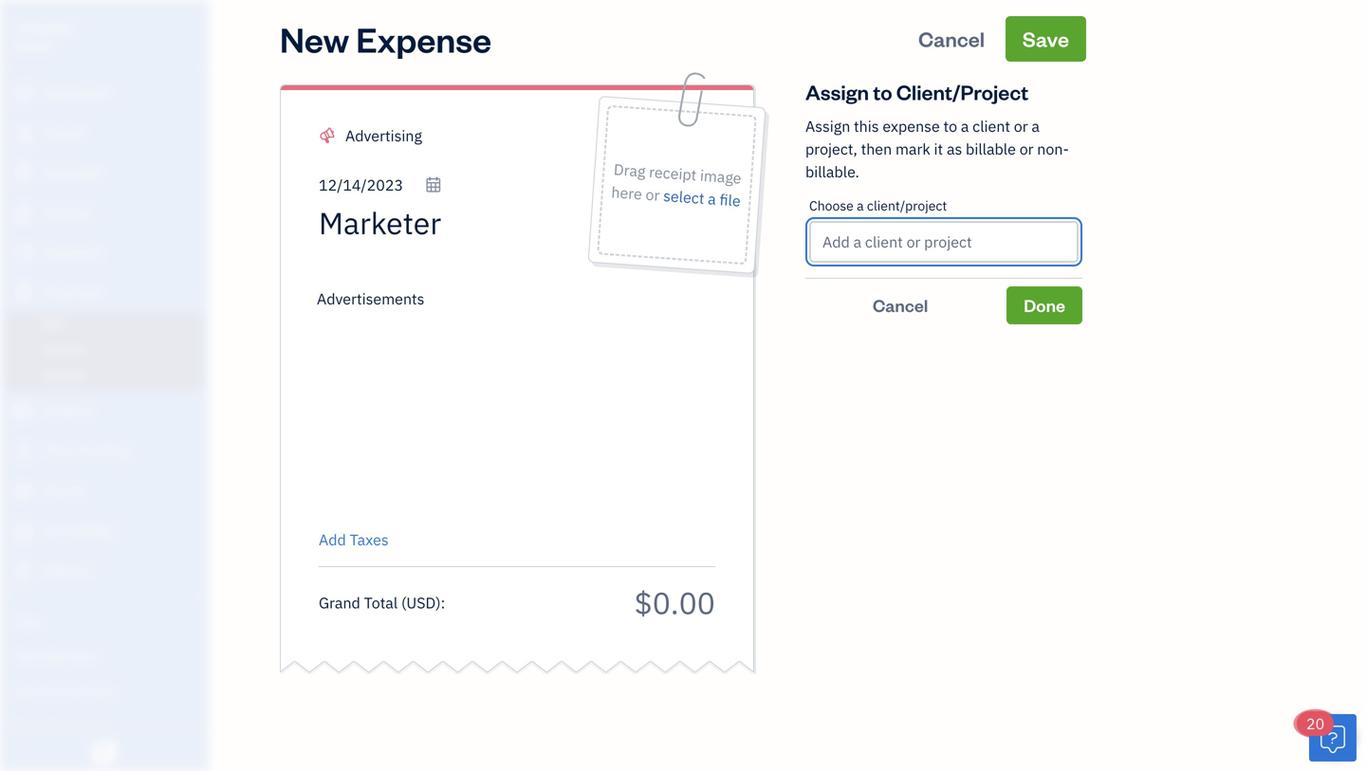 Task type: locate. For each thing, give the bounding box(es) containing it.
cancel button down 'add a client or project' text box
[[806, 287, 996, 325]]

assign for assign to client/project
[[806, 78, 869, 105]]

1 vertical spatial cancel
[[873, 294, 928, 316]]

and
[[46, 684, 66, 699]]

drag receipt image here or
[[611, 159, 742, 205]]

company
[[15, 18, 74, 36]]

drag
[[613, 159, 646, 181]]

company owner
[[15, 18, 74, 53]]

20
[[1307, 714, 1325, 734]]

timer image
[[12, 442, 35, 461]]

project image
[[12, 402, 35, 421]]

1 vertical spatial to
[[944, 116, 957, 136]]

):
[[436, 593, 445, 613]]

receipt
[[648, 162, 697, 185]]

cancel up client/project
[[919, 25, 985, 52]]

add taxes
[[319, 530, 389, 550]]

client/project
[[897, 78, 1029, 105]]

billable.
[[806, 162, 860, 182]]

(
[[401, 593, 406, 613]]

to up as
[[944, 116, 957, 136]]

money image
[[12, 482, 35, 501]]

services
[[68, 684, 114, 699]]

1 vertical spatial assign
[[806, 116, 850, 136]]

assign to client/project
[[806, 78, 1029, 105]]

1 assign from the top
[[806, 78, 869, 105]]

0 horizontal spatial to
[[873, 78, 893, 105]]

or
[[1014, 116, 1028, 136], [1020, 139, 1034, 159], [645, 184, 660, 205]]

client image
[[12, 124, 35, 143]]

assign up the project,
[[806, 116, 850, 136]]

assign
[[806, 78, 869, 105], [806, 116, 850, 136]]

select a file
[[663, 186, 741, 211]]

this
[[854, 116, 879, 136]]

cancel button up client/project
[[902, 16, 1002, 62]]

a right choose
[[857, 197, 864, 214]]

new expense
[[280, 16, 492, 61]]

it
[[934, 139, 943, 159]]

cancel
[[919, 25, 985, 52], [873, 294, 928, 316]]

2 assign from the top
[[806, 116, 850, 136]]

cancel down 'add a client or project' text box
[[873, 294, 928, 316]]

apps link
[[5, 605, 203, 639]]

owner
[[15, 37, 53, 53]]

estimate image
[[12, 164, 35, 183]]

or right here
[[645, 184, 660, 205]]

assign inside assign this expense to a client or a project, then mark it as billable or non- billable.
[[806, 116, 850, 136]]

choose a client/project
[[809, 197, 947, 214]]

bank connections link
[[5, 711, 203, 744]]

0 vertical spatial assign
[[806, 78, 869, 105]]

1 horizontal spatial to
[[944, 116, 957, 136]]

0 vertical spatial cancel button
[[902, 16, 1002, 62]]

done button
[[1007, 287, 1083, 325]]

to up this
[[873, 78, 893, 105]]

Amount (USD) text field
[[634, 583, 715, 623]]

members
[[47, 649, 97, 664]]

done
[[1024, 294, 1066, 316]]

2 vertical spatial or
[[645, 184, 660, 205]]

report image
[[12, 562, 35, 581]]

team
[[14, 649, 44, 664]]

items and services link
[[5, 676, 203, 709]]

client
[[973, 116, 1011, 136]]

expense
[[356, 16, 492, 61]]

or right client
[[1014, 116, 1028, 136]]

to
[[873, 78, 893, 105], [944, 116, 957, 136]]

save
[[1023, 25, 1069, 52]]

connections
[[44, 719, 111, 734]]

apps
[[14, 613, 42, 629]]

a
[[961, 116, 969, 136], [1032, 116, 1040, 136], [707, 189, 717, 209], [857, 197, 864, 214]]

assign up this
[[806, 78, 869, 105]]

0 vertical spatial to
[[873, 78, 893, 105]]

freshbooks image
[[89, 741, 120, 764]]

or left non-
[[1020, 139, 1034, 159]]

payment image
[[12, 244, 35, 263]]

taxes
[[350, 530, 389, 550]]

cancel button
[[902, 16, 1002, 62], [806, 287, 996, 325]]

20 button
[[1297, 712, 1357, 762]]

file
[[719, 189, 741, 211]]

usd
[[406, 593, 436, 613]]

resource center badge image
[[1309, 715, 1357, 762]]

a left file
[[707, 189, 717, 209]]

here
[[611, 182, 643, 204]]

team members
[[14, 649, 97, 664]]

project,
[[806, 139, 858, 159]]

to inside assign this expense to a client or a project, then mark it as billable or non- billable.
[[944, 116, 957, 136]]



Task type: vqa. For each thing, say whether or not it's contained in the screenshot.
Image
yes



Task type: describe. For each thing, give the bounding box(es) containing it.
select a file button
[[663, 184, 741, 212]]

choose a client/project element
[[806, 183, 1083, 279]]

team members link
[[5, 640, 203, 674]]

add taxes button
[[319, 529, 389, 551]]

0 vertical spatial or
[[1014, 116, 1028, 136]]

0 vertical spatial cancel
[[919, 25, 985, 52]]

a inside 'element'
[[857, 197, 864, 214]]

new
[[280, 16, 349, 61]]

non-
[[1037, 139, 1069, 159]]

1 vertical spatial or
[[1020, 139, 1034, 159]]

a up as
[[961, 116, 969, 136]]

1 vertical spatial cancel button
[[806, 287, 996, 325]]

image
[[699, 165, 742, 188]]

mark
[[896, 139, 931, 159]]

items
[[14, 684, 44, 699]]

Add a client or project text field
[[811, 223, 1077, 261]]

Description text field
[[309, 288, 706, 515]]

choose
[[809, 197, 854, 214]]

total
[[364, 593, 398, 613]]

billable
[[966, 139, 1016, 159]]

Merchant text field
[[319, 204, 578, 242]]

expense image
[[12, 284, 35, 303]]

main element
[[0, 0, 256, 771]]

then
[[861, 139, 892, 159]]

select
[[663, 186, 705, 208]]

Category text field
[[345, 124, 508, 147]]

invoice image
[[12, 204, 35, 223]]

a inside select a file
[[707, 189, 717, 209]]

grand
[[319, 593, 360, 613]]

or inside drag receipt image here or
[[645, 184, 660, 205]]

as
[[947, 139, 962, 159]]

dashboard image
[[12, 84, 35, 103]]

assign this expense to a client or a project, then mark it as billable or non- billable.
[[806, 116, 1069, 182]]

add
[[319, 530, 346, 550]]

expense
[[883, 116, 940, 136]]

items and services
[[14, 684, 114, 699]]

bank connections
[[14, 719, 111, 734]]

save button
[[1006, 16, 1086, 62]]

client/project
[[867, 197, 947, 214]]

chart image
[[12, 522, 35, 541]]

a up non-
[[1032, 116, 1040, 136]]

assign for assign this expense to a client or a project, then mark it as billable or non- billable.
[[806, 116, 850, 136]]

bank
[[14, 719, 42, 734]]

grand total ( usd ):
[[319, 593, 445, 613]]

Date in MM/DD/YYYY format text field
[[319, 175, 442, 195]]



